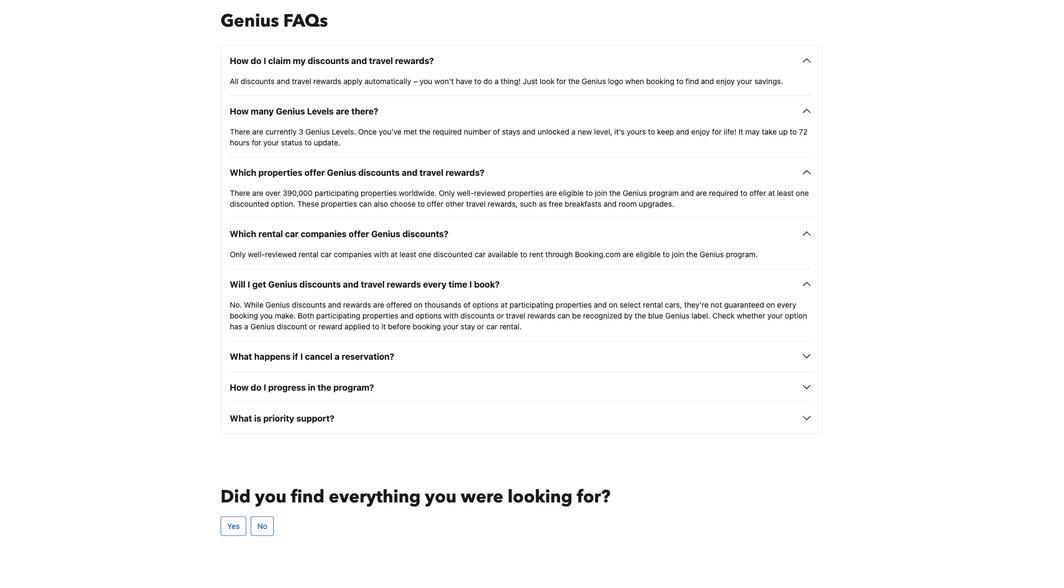 Task type: describe. For each thing, give the bounding box(es) containing it.
travel down my
[[292, 77, 311, 86]]

genius inside there are currently 3 genius levels. once you've met the required number of stays and unlocked a new level, it's yours to keep and enjoy for life! it may take up to 72 hours for your status to update.
[[306, 127, 330, 136]]

0 horizontal spatial find
[[291, 485, 325, 509]]

as
[[539, 199, 547, 208]]

your inside there are currently 3 genius levels. once you've met the required number of stays and unlocked a new level, it's yours to keep and enjoy for life! it may take up to 72 hours for your status to update.
[[264, 138, 279, 147]]

required inside there are over 390,000 participating properties worldwide. only well-reviewed properties are eligible to join the genius program and are required to offer at least one discounted option. these properties can also choose to offer other travel rewards, such as free breakfasts and room upgrades.
[[709, 188, 738, 197]]

time
[[449, 279, 467, 290]]

everything
[[329, 485, 421, 509]]

with inside no. while genius discounts and rewards are offered on thousands of options at participating properties and on select rental cars, they're not guaranteed on every booking you make. both participating properties and options with discounts or travel rewards can be recognized by the blue genius label. check whether your option has a genius discount or reward applied to it before booking your stay or car rental.
[[444, 311, 459, 320]]

the right look
[[568, 77, 580, 86]]

a inside no. while genius discounts and rewards are offered on thousands of options at participating properties and on select rental cars, they're not guaranteed on every booking you make. both participating properties and options with discounts or travel rewards can be recognized by the blue genius label. check whether your option has a genius discount or reward applied to it before booking your stay or car rental.
[[244, 322, 248, 331]]

properties inside dropdown button
[[258, 167, 302, 178]]

for?
[[577, 485, 611, 509]]

well- inside there are over 390,000 participating properties worldwide. only well-reviewed properties are eligible to join the genius program and are required to offer at least one discounted option. these properties can also choose to offer other travel rewards, such as free breakfasts and room upgrades.
[[457, 188, 474, 197]]

what happens if i cancel a reservation? button
[[230, 350, 813, 363]]

3
[[299, 127, 304, 136]]

blue
[[648, 311, 663, 320]]

how do i progress in the program? button
[[230, 381, 813, 394]]

currently
[[265, 127, 297, 136]]

there for which
[[230, 188, 250, 197]]

what happens if i cancel a reservation?
[[230, 352, 394, 362]]

only well-reviewed rental car companies with at least one discounted car available to rent through booking.com are eligible to join the genius program.
[[230, 250, 758, 259]]

genius inside there are over 390,000 participating properties worldwide. only well-reviewed properties are eligible to join the genius program and are required to offer at least one discounted option. these properties can also choose to offer other travel rewards, such as free breakfasts and room upgrades.
[[623, 188, 647, 197]]

breakfasts
[[565, 199, 602, 208]]

there for how
[[230, 127, 250, 136]]

genius up claim
[[221, 9, 279, 33]]

travel inside there are over 390,000 participating properties worldwide. only well-reviewed properties are eligible to join the genius program and are required to offer at least one discounted option. these properties can also choose to offer other travel rewards, such as free breakfasts and room upgrades.
[[466, 199, 486, 208]]

room
[[619, 199, 637, 208]]

won't
[[435, 77, 454, 86]]

2 on from the left
[[609, 300, 618, 309]]

there are currently 3 genius levels. once you've met the required number of stays and unlocked a new level, it's yours to keep and enjoy for life! it may take up to 72 hours for your status to update.
[[230, 127, 808, 147]]

every inside dropdown button
[[423, 279, 447, 290]]

a inside dropdown button
[[335, 352, 340, 362]]

number
[[464, 127, 491, 136]]

rent
[[529, 250, 543, 259]]

there?
[[351, 106, 379, 116]]

many
[[251, 106, 274, 116]]

the inside dropdown button
[[318, 382, 331, 393]]

properties up also
[[361, 188, 397, 197]]

0 horizontal spatial options
[[416, 311, 442, 320]]

1 vertical spatial booking
[[230, 311, 258, 320]]

of inside there are currently 3 genius levels. once you've met the required number of stays and unlocked a new level, it's yours to keep and enjoy for life! it may take up to 72 hours for your status to update.
[[493, 127, 500, 136]]

progress
[[268, 382, 306, 393]]

it
[[739, 127, 743, 136]]

thing!
[[501, 77, 521, 86]]

which properties offer genius discounts and travel rewards?
[[230, 167, 485, 178]]

levels.
[[332, 127, 356, 136]]

at inside no. while genius discounts and rewards are offered on thousands of options at participating properties and on select rental cars, they're not guaranteed on every booking you make. both participating properties and options with discounts or travel rewards can be recognized by the blue genius label. check whether your option has a genius discount or reward applied to it before booking your stay or car rental.
[[501, 300, 508, 309]]

1 on from the left
[[414, 300, 423, 309]]

may
[[745, 127, 760, 136]]

at inside there are over 390,000 participating properties worldwide. only well-reviewed properties are eligible to join the genius program and are required to offer at least one discounted option. these properties can also choose to offer other travel rewards, such as free breakfasts and room upgrades.
[[768, 188, 775, 197]]

which for which properties offer genius discounts and travel rewards?
[[230, 167, 256, 178]]

how for how do i progress in the program?
[[230, 382, 249, 393]]

how do i claim my discounts and travel rewards?
[[230, 55, 434, 66]]

the inside no. while genius discounts and rewards are offered on thousands of options at participating properties and on select rental cars, they're not guaranteed on every booking you make. both participating properties and options with discounts or travel rewards can be recognized by the blue genius label. check whether your option has a genius discount or reward applied to it before booking your stay or car rental.
[[635, 311, 646, 320]]

you left were in the left of the page
[[425, 485, 457, 509]]

i left claim
[[264, 55, 266, 66]]

0 horizontal spatial well-
[[248, 250, 265, 259]]

will i get genius discounts and travel rewards every time i book?
[[230, 279, 500, 290]]

no button
[[251, 517, 274, 537]]

390,000
[[283, 188, 313, 197]]

can inside no. while genius discounts and rewards are offered on thousands of options at participating properties and on select rental cars, they're not guaranteed on every booking you make. both participating properties and options with discounts or travel rewards can be recognized by the blue genius label. check whether your option has a genius discount or reward applied to it before booking your stay or car rental.
[[558, 311, 570, 320]]

yes button
[[221, 517, 246, 537]]

rewards,
[[488, 199, 518, 208]]

i right if
[[300, 352, 303, 362]]

reservation?
[[342, 352, 394, 362]]

genius faqs
[[221, 9, 328, 33]]

what is priority support?
[[230, 413, 334, 424]]

claim
[[268, 55, 291, 66]]

which properties offer genius discounts and travel rewards? button
[[230, 166, 813, 179]]

not
[[711, 300, 722, 309]]

companies inside dropdown button
[[301, 229, 347, 239]]

genius left program.
[[700, 250, 724, 259]]

rewards left be at the right bottom of the page
[[528, 311, 556, 320]]

just
[[523, 77, 538, 86]]

genius up make.
[[266, 300, 290, 309]]

0 vertical spatial options
[[473, 300, 499, 309]]

and inside dropdown button
[[343, 279, 359, 290]]

happens
[[254, 352, 291, 362]]

select
[[620, 300, 641, 309]]

to inside no. while genius discounts and rewards are offered on thousands of options at participating properties and on select rental cars, they're not guaranteed on every booking you make. both participating properties and options with discounts or travel rewards can be recognized by the blue genius label. check whether your option has a genius discount or reward applied to it before booking your stay or car rental.
[[372, 322, 379, 331]]

discounts?
[[403, 229, 449, 239]]

i right the time
[[469, 279, 472, 290]]

be
[[572, 311, 581, 320]]

are right program on the top right of the page
[[696, 188, 707, 197]]

3 on from the left
[[766, 300, 775, 309]]

1 vertical spatial do
[[484, 77, 493, 86]]

travel inside no. while genius discounts and rewards are offered on thousands of options at participating properties and on select rental cars, they're not guaranteed on every booking you make. both participating properties and options with discounts or travel rewards can be recognized by the blue genius label. check whether your option has a genius discount or reward applied to it before booking your stay or car rental.
[[506, 311, 526, 320]]

offer inside which properties offer genius discounts and travel rewards? dropdown button
[[304, 167, 325, 178]]

support?
[[296, 413, 334, 424]]

do for how do i claim my discounts and travel rewards?
[[251, 55, 262, 66]]

genius inside dropdown button
[[268, 279, 297, 290]]

new
[[578, 127, 592, 136]]

through
[[545, 250, 573, 259]]

properties up be at the right bottom of the page
[[556, 300, 592, 309]]

2 horizontal spatial booking
[[646, 77, 675, 86]]

2 vertical spatial for
[[252, 138, 261, 147]]

booking.com
[[575, 250, 621, 259]]

how do i progress in the program?
[[230, 382, 374, 393]]

are inside how many genius levels are there? dropdown button
[[336, 106, 349, 116]]

priority
[[263, 413, 294, 424]]

rental inside which rental car companies offer genius discounts? dropdown button
[[258, 229, 283, 239]]

program?
[[333, 382, 374, 393]]

0 horizontal spatial least
[[400, 250, 416, 259]]

least inside there are over 390,000 participating properties worldwide. only well-reviewed properties are eligible to join the genius program and are required to offer at least one discounted option. these properties can also choose to offer other travel rewards, such as free breakfasts and room upgrades.
[[777, 188, 794, 197]]

discount
[[277, 322, 307, 331]]

yes
[[227, 522, 240, 531]]

will i get genius discounts and travel rewards every time i book? button
[[230, 278, 813, 291]]

how do i claim my discounts and travel rewards? button
[[230, 54, 813, 67]]

how many genius levels are there? button
[[230, 105, 813, 118]]

–
[[413, 77, 418, 86]]

met
[[404, 127, 417, 136]]

all discounts and travel rewards apply automatically – you won't have to do a thing! just look for the genius logo when booking to find and enjoy your savings.
[[230, 77, 783, 86]]

your left stay at the bottom
[[443, 322, 459, 331]]

looking
[[508, 485, 573, 509]]

properties up it
[[362, 311, 399, 320]]

program.
[[726, 250, 758, 259]]

properties up the which rental car companies offer genius discounts?
[[321, 199, 357, 208]]

you inside no. while genius discounts and rewards are offered on thousands of options at participating properties and on select rental cars, they're not guaranteed on every booking you make. both participating properties and options with discounts or travel rewards can be recognized by the blue genius label. check whether your option has a genius discount or reward applied to it before booking your stay or car rental.
[[260, 311, 273, 320]]

discounted inside there are over 390,000 participating properties worldwide. only well-reviewed properties are eligible to join the genius program and are required to offer at least one discounted option. these properties can also choose to offer other travel rewards, such as free breakfasts and room upgrades.
[[230, 199, 269, 208]]

genius down while
[[251, 322, 275, 331]]

discounts inside dropdown button
[[300, 279, 341, 290]]

the inside there are over 390,000 participating properties worldwide. only well-reviewed properties are eligible to join the genius program and are required to offer at least one discounted option. these properties can also choose to offer other travel rewards, such as free breakfasts and room upgrades.
[[609, 188, 621, 197]]

rewards? inside how do i claim my discounts and travel rewards? dropdown button
[[395, 55, 434, 66]]

what is priority support? button
[[230, 412, 813, 425]]

the inside there are currently 3 genius levels. once you've met the required number of stays and unlocked a new level, it's yours to keep and enjoy for life! it may take up to 72 hours for your status to update.
[[419, 127, 431, 136]]

you right –
[[420, 77, 433, 86]]

book?
[[474, 279, 500, 290]]

rewards? inside which properties offer genius discounts and travel rewards? dropdown button
[[446, 167, 485, 178]]

your left savings.
[[737, 77, 753, 86]]

it's
[[615, 127, 625, 136]]

hours
[[230, 138, 250, 147]]

travel up worldwide.
[[420, 167, 444, 178]]

will
[[230, 279, 246, 290]]

before
[[388, 322, 411, 331]]

genius up currently
[[276, 106, 305, 116]]

unlocked
[[538, 127, 570, 136]]

you've
[[379, 127, 402, 136]]

one inside there are over 390,000 participating properties worldwide. only well-reviewed properties are eligible to join the genius program and are required to offer at least one discounted option. these properties can also choose to offer other travel rewards, such as free breakfasts and room upgrades.
[[796, 188, 809, 197]]

enjoy inside there are currently 3 genius levels. once you've met the required number of stays and unlocked a new level, it's yours to keep and enjoy for life! it may take up to 72 hours for your status to update.
[[691, 127, 710, 136]]

rewards inside will i get genius discounts and travel rewards every time i book? dropdown button
[[387, 279, 421, 290]]

every inside no. while genius discounts and rewards are offered on thousands of options at participating properties and on select rental cars, they're not guaranteed on every booking you make. both participating properties and options with discounts or travel rewards can be recognized by the blue genius label. check whether your option has a genius discount or reward applied to it before booking your stay or car rental.
[[777, 300, 797, 309]]

no. while genius discounts and rewards are offered on thousands of options at participating properties and on select rental cars, they're not guaranteed on every booking you make. both participating properties and options with discounts or travel rewards can be recognized by the blue genius label. check whether your option has a genius discount or reward applied to it before booking your stay or car rental.
[[230, 300, 807, 331]]

take
[[762, 127, 777, 136]]

guaranteed
[[724, 300, 764, 309]]

1 horizontal spatial booking
[[413, 322, 441, 331]]



Task type: locate. For each thing, give the bounding box(es) containing it.
well-
[[457, 188, 474, 197], [248, 250, 265, 259]]

1 horizontal spatial rewards?
[[446, 167, 485, 178]]

or right stay at the bottom
[[477, 322, 484, 331]]

there up hours
[[230, 127, 250, 136]]

up
[[779, 127, 788, 136]]

check
[[713, 311, 735, 320]]

genius down also
[[371, 229, 400, 239]]

reviewed
[[474, 188, 506, 197], [265, 250, 297, 259]]

0 vertical spatial of
[[493, 127, 500, 136]]

join up cars,
[[672, 250, 684, 259]]

to
[[474, 77, 482, 86], [677, 77, 684, 86], [648, 127, 655, 136], [790, 127, 797, 136], [305, 138, 312, 147], [586, 188, 593, 197], [741, 188, 748, 197], [418, 199, 425, 208], [520, 250, 527, 259], [663, 250, 670, 259], [372, 322, 379, 331]]

there inside there are over 390,000 participating properties worldwide. only well-reviewed properties are eligible to join the genius program and are required to offer at least one discounted option. these properties can also choose to offer other travel rewards, such as free breakfasts and room upgrades.
[[230, 188, 250, 197]]

genius left logo
[[582, 77, 606, 86]]

0 horizontal spatial eligible
[[559, 188, 584, 197]]

thousands
[[425, 300, 461, 309]]

2 what from the top
[[230, 413, 252, 424]]

1 horizontal spatial every
[[777, 300, 797, 309]]

logo
[[608, 77, 623, 86]]

1 vertical spatial join
[[672, 250, 684, 259]]

0 horizontal spatial or
[[309, 322, 316, 331]]

which up "will"
[[230, 229, 256, 239]]

well- up get
[[248, 250, 265, 259]]

levels
[[307, 106, 334, 116]]

2 which from the top
[[230, 229, 256, 239]]

1 vertical spatial required
[[709, 188, 738, 197]]

i left progress
[[264, 382, 266, 393]]

companies
[[301, 229, 347, 239], [334, 250, 372, 259]]

1 vertical spatial find
[[291, 485, 325, 509]]

are right booking.com
[[623, 250, 634, 259]]

0 horizontal spatial enjoy
[[691, 127, 710, 136]]

the left program.
[[686, 250, 698, 259]]

a left thing!
[[495, 77, 499, 86]]

there
[[230, 127, 250, 136], [230, 188, 250, 197]]

0 vertical spatial well-
[[457, 188, 474, 197]]

0 vertical spatial discounted
[[230, 199, 269, 208]]

look
[[540, 77, 555, 86]]

booking up has
[[230, 311, 258, 320]]

which for which rental car companies offer genius discounts?
[[230, 229, 256, 239]]

genius down update.
[[327, 167, 356, 178]]

of inside no. while genius discounts and rewards are offered on thousands of options at participating properties and on select rental cars, they're not guaranteed on every booking you make. both participating properties and options with discounts or travel rewards can be recognized by the blue genius label. check whether your option has a genius discount or reward applied to it before booking your stay or car rental.
[[464, 300, 471, 309]]

0 vertical spatial participating
[[315, 188, 359, 197]]

0 horizontal spatial can
[[359, 199, 372, 208]]

it
[[381, 322, 386, 331]]

program
[[649, 188, 679, 197]]

0 vertical spatial there
[[230, 127, 250, 136]]

1 horizontal spatial with
[[444, 311, 459, 320]]

participating down will i get genius discounts and travel rewards every time i book? dropdown button at top
[[510, 300, 554, 309]]

no.
[[230, 300, 242, 309]]

1 vertical spatial one
[[418, 250, 431, 259]]

car down option. at the left of the page
[[285, 229, 299, 239]]

the right met
[[419, 127, 431, 136]]

upgrades.
[[639, 199, 674, 208]]

1 horizontal spatial eligible
[[636, 250, 661, 259]]

companies down these
[[301, 229, 347, 239]]

status
[[281, 138, 303, 147]]

1 what from the top
[[230, 352, 252, 362]]

0 horizontal spatial rewards?
[[395, 55, 434, 66]]

1 horizontal spatial for
[[557, 77, 566, 86]]

with
[[374, 250, 389, 259], [444, 311, 459, 320]]

are
[[336, 106, 349, 116], [252, 127, 263, 136], [252, 188, 263, 197], [546, 188, 557, 197], [696, 188, 707, 197], [623, 250, 634, 259], [373, 300, 384, 309]]

only up "will"
[[230, 250, 246, 259]]

of left "stays"
[[493, 127, 500, 136]]

2 vertical spatial at
[[501, 300, 508, 309]]

did
[[221, 485, 251, 509]]

rental down the which rental car companies offer genius discounts?
[[299, 250, 319, 259]]

booking
[[646, 77, 675, 86], [230, 311, 258, 320], [413, 322, 441, 331]]

with up will i get genius discounts and travel rewards every time i book?
[[374, 250, 389, 259]]

0 vertical spatial booking
[[646, 77, 675, 86]]

car inside no. while genius discounts and rewards are offered on thousands of options at participating properties and on select rental cars, they're not guaranteed on every booking you make. both participating properties and options with discounts or travel rewards can be recognized by the blue genius label. check whether your option has a genius discount or reward applied to it before booking your stay or car rental.
[[487, 322, 498, 331]]

1 horizontal spatial enjoy
[[716, 77, 735, 86]]

are inside there are currently 3 genius levels. once you've met the required number of stays and unlocked a new level, it's yours to keep and enjoy for life! it may take up to 72 hours for your status to update.
[[252, 127, 263, 136]]

reward
[[318, 322, 343, 331]]

genius right get
[[268, 279, 297, 290]]

travel up it
[[361, 279, 385, 290]]

1 vertical spatial with
[[444, 311, 459, 320]]

0 vertical spatial with
[[374, 250, 389, 259]]

rewards? up –
[[395, 55, 434, 66]]

do left progress
[[251, 382, 262, 393]]

rewards? up other at the left top
[[446, 167, 485, 178]]

1 vertical spatial reviewed
[[265, 250, 297, 259]]

0 horizontal spatial only
[[230, 250, 246, 259]]

what for what happens if i cancel a reservation?
[[230, 352, 252, 362]]

0 vertical spatial find
[[686, 77, 699, 86]]

or
[[497, 311, 504, 320], [309, 322, 316, 331], [477, 322, 484, 331]]

0 horizontal spatial join
[[595, 188, 607, 197]]

eligible
[[559, 188, 584, 197], [636, 250, 661, 259]]

for right look
[[557, 77, 566, 86]]

only
[[439, 188, 455, 197], [230, 250, 246, 259]]

which inside which properties offer genius discounts and travel rewards? dropdown button
[[230, 167, 256, 178]]

rewards
[[313, 77, 341, 86], [387, 279, 421, 290], [343, 300, 371, 309], [528, 311, 556, 320]]

are up levels.
[[336, 106, 349, 116]]

1 horizontal spatial rental
[[299, 250, 319, 259]]

do left thing!
[[484, 77, 493, 86]]

for
[[557, 77, 566, 86], [712, 127, 722, 136], [252, 138, 261, 147]]

my
[[293, 55, 306, 66]]

enjoy
[[716, 77, 735, 86], [691, 127, 710, 136]]

1 horizontal spatial join
[[672, 250, 684, 259]]

0 vertical spatial companies
[[301, 229, 347, 239]]

reviewed inside there are over 390,000 participating properties worldwide. only well-reviewed properties are eligible to join the genius program and are required to offer at least one discounted option. these properties can also choose to offer other travel rewards, such as free breakfasts and room upgrades.
[[474, 188, 506, 197]]

0 vertical spatial for
[[557, 77, 566, 86]]

eligible up breakfasts on the top right of the page
[[559, 188, 584, 197]]

1 horizontal spatial at
[[501, 300, 508, 309]]

car inside dropdown button
[[285, 229, 299, 239]]

1 horizontal spatial on
[[609, 300, 618, 309]]

1 horizontal spatial reviewed
[[474, 188, 506, 197]]

which rental car companies offer genius discounts? button
[[230, 227, 813, 240]]

options down thousands
[[416, 311, 442, 320]]

yours
[[627, 127, 646, 136]]

2 how from the top
[[230, 106, 249, 116]]

1 horizontal spatial discounted
[[434, 250, 473, 259]]

1 horizontal spatial required
[[709, 188, 738, 197]]

1 which from the top
[[230, 167, 256, 178]]

1 horizontal spatial well-
[[457, 188, 474, 197]]

car left rental. at the bottom of the page
[[487, 322, 498, 331]]

0 horizontal spatial reviewed
[[265, 250, 297, 259]]

companies down the which rental car companies offer genius discounts?
[[334, 250, 372, 259]]

only up other at the left top
[[439, 188, 455, 197]]

0 vertical spatial rewards?
[[395, 55, 434, 66]]

cars,
[[665, 300, 682, 309]]

whether
[[737, 311, 766, 320]]

of up stay at the bottom
[[464, 300, 471, 309]]

available
[[488, 250, 518, 259]]

1 vertical spatial least
[[400, 250, 416, 259]]

2 vertical spatial do
[[251, 382, 262, 393]]

these
[[297, 199, 319, 208]]

rental inside no. while genius discounts and rewards are offered on thousands of options at participating properties and on select rental cars, they're not guaranteed on every booking you make. both participating properties and options with discounts or travel rewards can be recognized by the blue genius label. check whether your option has a genius discount or reward applied to it before booking your stay or car rental.
[[643, 300, 663, 309]]

car
[[285, 229, 299, 239], [321, 250, 332, 259], [475, 250, 486, 259], [487, 322, 498, 331]]

0 horizontal spatial one
[[418, 250, 431, 259]]

which down hours
[[230, 167, 256, 178]]

worldwide.
[[399, 188, 437, 197]]

0 vertical spatial can
[[359, 199, 372, 208]]

2 horizontal spatial or
[[497, 311, 504, 320]]

travel up automatically
[[369, 55, 393, 66]]

recognized
[[583, 311, 622, 320]]

all
[[230, 77, 239, 86]]

do for how do i progress in the program?
[[251, 382, 262, 393]]

1 vertical spatial of
[[464, 300, 471, 309]]

get
[[252, 279, 266, 290]]

0 vertical spatial reviewed
[[474, 188, 506, 197]]

stay
[[461, 322, 475, 331]]

0 vertical spatial eligible
[[559, 188, 584, 197]]

did you find everything you were looking for?
[[221, 485, 611, 509]]

how left many
[[230, 106, 249, 116]]

travel inside dropdown button
[[361, 279, 385, 290]]

how for how do i claim my discounts and travel rewards?
[[230, 55, 249, 66]]

2 vertical spatial how
[[230, 382, 249, 393]]

which inside which rental car companies offer genius discounts? dropdown button
[[230, 229, 256, 239]]

i left get
[[248, 279, 250, 290]]

1 horizontal spatial can
[[558, 311, 570, 320]]

genius down cars,
[[665, 311, 690, 320]]

a
[[495, 77, 499, 86], [572, 127, 576, 136], [244, 322, 248, 331], [335, 352, 340, 362]]

reviewed up get
[[265, 250, 297, 259]]

0 horizontal spatial for
[[252, 138, 261, 147]]

only inside there are over 390,000 participating properties worldwide. only well-reviewed properties are eligible to join the genius program and are required to offer at least one discounted option. these properties can also choose to offer other travel rewards, such as free breakfasts and room upgrades.
[[439, 188, 455, 197]]

you up 'no'
[[255, 485, 287, 509]]

on up recognized
[[609, 300, 618, 309]]

2 horizontal spatial on
[[766, 300, 775, 309]]

cancel
[[305, 352, 333, 362]]

1 vertical spatial which
[[230, 229, 256, 239]]

0 horizontal spatial at
[[391, 250, 398, 259]]

2 vertical spatial booking
[[413, 322, 441, 331]]

applied
[[345, 322, 370, 331]]

join inside there are over 390,000 participating properties worldwide. only well-reviewed properties are eligible to join the genius program and are required to offer at least one discounted option. these properties can also choose to offer other travel rewards, such as free breakfasts and room upgrades.
[[595, 188, 607, 197]]

genius up update.
[[306, 127, 330, 136]]

0 horizontal spatial every
[[423, 279, 447, 290]]

also
[[374, 199, 388, 208]]

a right cancel
[[335, 352, 340, 362]]

1 horizontal spatial options
[[473, 300, 499, 309]]

rental up the blue
[[643, 300, 663, 309]]

0 vertical spatial required
[[433, 127, 462, 136]]

0 vertical spatial at
[[768, 188, 775, 197]]

participating down which properties offer genius discounts and travel rewards?
[[315, 188, 359, 197]]

0 horizontal spatial booking
[[230, 311, 258, 320]]

0 vertical spatial one
[[796, 188, 809, 197]]

booking right when
[[646, 77, 675, 86]]

are up free
[[546, 188, 557, 197]]

genius up room
[[623, 188, 647, 197]]

car down the which rental car companies offer genius discounts?
[[321, 250, 332, 259]]

discounted
[[230, 199, 269, 208], [434, 250, 473, 259]]

is
[[254, 413, 261, 424]]

rewards down how do i claim my discounts and travel rewards? at the left of the page
[[313, 77, 341, 86]]

what down has
[[230, 352, 252, 362]]

with down thousands
[[444, 311, 459, 320]]

on right guaranteed at the bottom right
[[766, 300, 775, 309]]

if
[[293, 352, 298, 362]]

properties up over
[[258, 167, 302, 178]]

update.
[[314, 138, 341, 147]]

1 vertical spatial discounted
[[434, 250, 473, 259]]

keep
[[657, 127, 674, 136]]

stays
[[502, 127, 521, 136]]

1 vertical spatial eligible
[[636, 250, 661, 259]]

life!
[[724, 127, 737, 136]]

every up thousands
[[423, 279, 447, 290]]

find
[[686, 77, 699, 86], [291, 485, 325, 509]]

1 vertical spatial every
[[777, 300, 797, 309]]

3 how from the top
[[230, 382, 249, 393]]

offer inside which rental car companies offer genius discounts? dropdown button
[[349, 229, 369, 239]]

0 vertical spatial what
[[230, 352, 252, 362]]

0 horizontal spatial on
[[414, 300, 423, 309]]

travel up rental. at the bottom of the page
[[506, 311, 526, 320]]

1 there from the top
[[230, 127, 250, 136]]

by
[[624, 311, 633, 320]]

0 vertical spatial least
[[777, 188, 794, 197]]

1 vertical spatial can
[[558, 311, 570, 320]]

2 vertical spatial rental
[[643, 300, 663, 309]]

you down while
[[260, 311, 273, 320]]

are left offered
[[373, 300, 384, 309]]

1 horizontal spatial least
[[777, 188, 794, 197]]

car left available
[[475, 250, 486, 259]]

0 horizontal spatial rental
[[258, 229, 283, 239]]

rewards?
[[395, 55, 434, 66], [446, 167, 485, 178]]

for right hours
[[252, 138, 261, 147]]

least
[[777, 188, 794, 197], [400, 250, 416, 259]]

what left is
[[230, 413, 252, 424]]

in
[[308, 382, 316, 393]]

0 vertical spatial join
[[595, 188, 607, 197]]

i
[[264, 55, 266, 66], [248, 279, 250, 290], [469, 279, 472, 290], [300, 352, 303, 362], [264, 382, 266, 393]]

rewards up applied
[[343, 300, 371, 309]]

label.
[[692, 311, 711, 320]]

1 vertical spatial what
[[230, 413, 252, 424]]

properties up the such
[[508, 188, 544, 197]]

have
[[456, 77, 472, 86]]

1 vertical spatial options
[[416, 311, 442, 320]]

1 horizontal spatial or
[[477, 322, 484, 331]]

your left option on the bottom right
[[768, 311, 783, 320]]

1 how from the top
[[230, 55, 249, 66]]

2 horizontal spatial rental
[[643, 300, 663, 309]]

1 vertical spatial rental
[[299, 250, 319, 259]]

faqs
[[283, 9, 328, 33]]

enjoy left savings.
[[716, 77, 735, 86]]

can left also
[[359, 199, 372, 208]]

booking down thousands
[[413, 322, 441, 331]]

savings.
[[755, 77, 783, 86]]

the right by at bottom right
[[635, 311, 646, 320]]

1 vertical spatial rewards?
[[446, 167, 485, 178]]

how
[[230, 55, 249, 66], [230, 106, 249, 116], [230, 382, 249, 393]]

which rental car companies offer genius discounts?
[[230, 229, 449, 239]]

required
[[433, 127, 462, 136], [709, 188, 738, 197]]

2 there from the top
[[230, 188, 250, 197]]

there inside there are currently 3 genius levels. once you've met the required number of stays and unlocked a new level, it's yours to keep and enjoy for life! it may take up to 72 hours for your status to update.
[[230, 127, 250, 136]]

participating inside there are over 390,000 participating properties worldwide. only well-reviewed properties are eligible to join the genius program and are required to offer at least one discounted option. these properties can also choose to offer other travel rewards, such as free breakfasts and room upgrades.
[[315, 188, 359, 197]]

2 horizontal spatial for
[[712, 127, 722, 136]]

enjoy left life!
[[691, 127, 710, 136]]

rental.
[[500, 322, 522, 331]]

can inside there are over 390,000 participating properties worldwide. only well-reviewed properties are eligible to join the genius program and are required to offer at least one discounted option. these properties can also choose to offer other travel rewards, such as free breakfasts and room upgrades.
[[359, 199, 372, 208]]

rewards up offered
[[387, 279, 421, 290]]

0 horizontal spatial with
[[374, 250, 389, 259]]

your down currently
[[264, 138, 279, 147]]

genius
[[221, 9, 279, 33], [582, 77, 606, 86], [276, 106, 305, 116], [306, 127, 330, 136], [327, 167, 356, 178], [623, 188, 647, 197], [371, 229, 400, 239], [700, 250, 724, 259], [268, 279, 297, 290], [266, 300, 290, 309], [665, 311, 690, 320], [251, 322, 275, 331]]

1 vertical spatial there
[[230, 188, 250, 197]]

what for what is priority support?
[[230, 413, 252, 424]]

when
[[626, 77, 644, 86]]

1 vertical spatial how
[[230, 106, 249, 116]]

there left over
[[230, 188, 250, 197]]

other
[[446, 199, 464, 208]]

1 horizontal spatial find
[[686, 77, 699, 86]]

2 vertical spatial participating
[[316, 311, 360, 320]]

over
[[265, 188, 281, 197]]

eligible inside there are over 390,000 participating properties worldwide. only well-reviewed properties are eligible to join the genius program and are required to offer at least one discounted option. these properties can also choose to offer other travel rewards, such as free breakfasts and room upgrades.
[[559, 188, 584, 197]]

1 horizontal spatial only
[[439, 188, 455, 197]]

1 vertical spatial at
[[391, 250, 398, 259]]

required inside there are currently 3 genius levels. once you've met the required number of stays and unlocked a new level, it's yours to keep and enjoy for life! it may take up to 72 hours for your status to update.
[[433, 127, 462, 136]]

every
[[423, 279, 447, 290], [777, 300, 797, 309]]

a inside there are currently 3 genius levels. once you've met the required number of stays and unlocked a new level, it's yours to keep and enjoy for life! it may take up to 72 hours for your status to update.
[[572, 127, 576, 136]]

eligible right booking.com
[[636, 250, 661, 259]]

on right offered
[[414, 300, 423, 309]]

while
[[244, 300, 264, 309]]

both
[[298, 311, 314, 320]]

how left progress
[[230, 382, 249, 393]]

or up rental. at the bottom of the page
[[497, 311, 504, 320]]

reviewed up rewards,
[[474, 188, 506, 197]]

participating up the reward on the bottom of page
[[316, 311, 360, 320]]

discounted down over
[[230, 199, 269, 208]]

how many genius levels are there?
[[230, 106, 379, 116]]

how for how many genius levels are there?
[[230, 106, 249, 116]]

1 vertical spatial participating
[[510, 300, 554, 309]]

can left be at the right bottom of the page
[[558, 311, 570, 320]]

1 vertical spatial companies
[[334, 250, 372, 259]]

or down both
[[309, 322, 316, 331]]

are inside no. while genius discounts and rewards are offered on thousands of options at participating properties and on select rental cars, they're not guaranteed on every booking you make. both participating properties and options with discounts or travel rewards can be recognized by the blue genius label. check whether your option has a genius discount or reward applied to it before booking your stay or car rental.
[[373, 300, 384, 309]]

once
[[358, 127, 377, 136]]

join
[[595, 188, 607, 197], [672, 250, 684, 259]]

every up option on the bottom right
[[777, 300, 797, 309]]

for left life!
[[712, 127, 722, 136]]

0 vertical spatial enjoy
[[716, 77, 735, 86]]

are left over
[[252, 188, 263, 197]]

do left claim
[[251, 55, 262, 66]]

0 horizontal spatial required
[[433, 127, 462, 136]]

option.
[[271, 199, 295, 208]]

0 vertical spatial which
[[230, 167, 256, 178]]



Task type: vqa. For each thing, say whether or not it's contained in the screenshot.
the bottom 'South'
no



